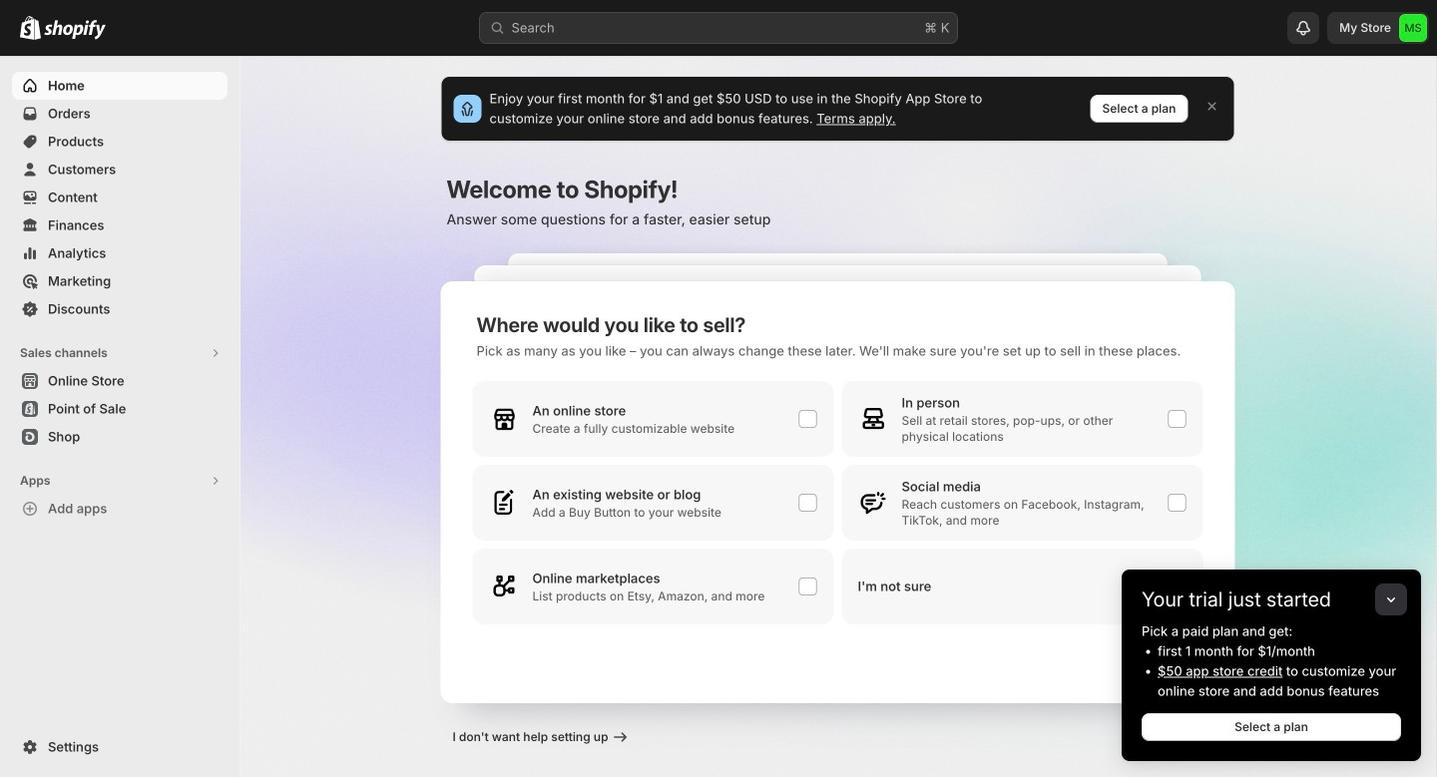 Task type: vqa. For each thing, say whether or not it's contained in the screenshot.
text field
no



Task type: locate. For each thing, give the bounding box(es) containing it.
shopify image
[[44, 20, 106, 40]]

shopify image
[[20, 16, 41, 40]]



Task type: describe. For each thing, give the bounding box(es) containing it.
my store image
[[1399, 14, 1427, 42]]



